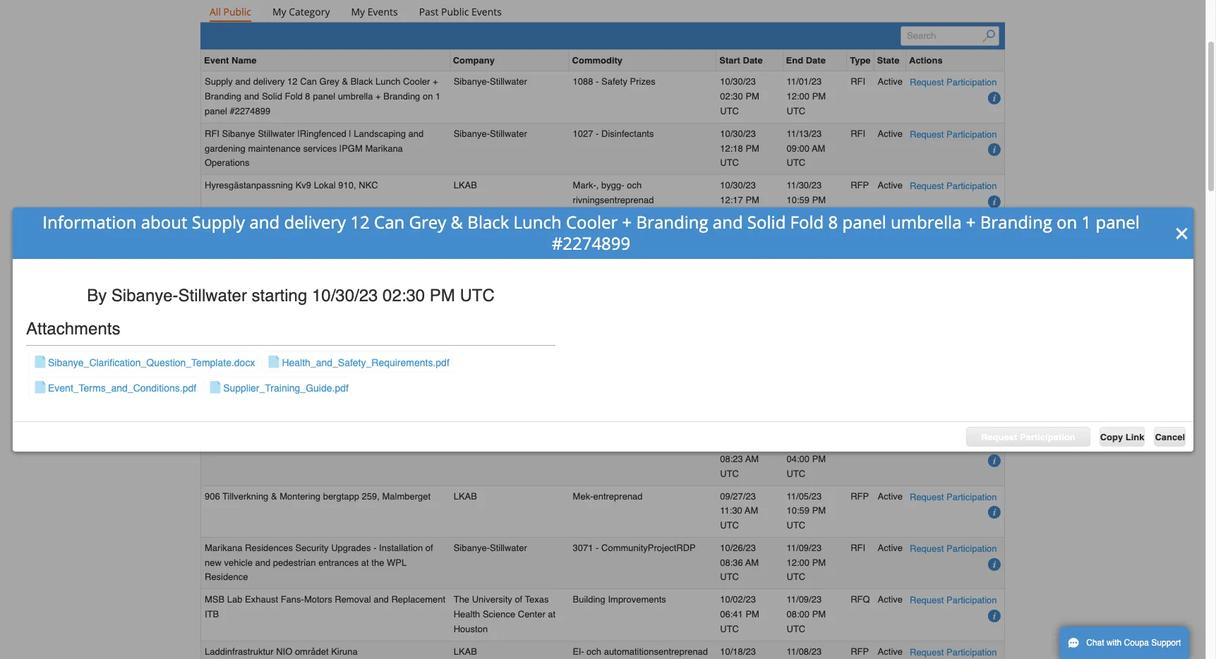 Task type: describe. For each thing, give the bounding box(es) containing it.
sourcing inside pendon sourcing de entrega inmediata de solicitud 456886
[[246, 232, 283, 242]]

8 inside information about supply and delivery 12 can grey & black lunch cooler + branding and solid fold 8 panel umbrella + branding on 1 panel #2274899
[[828, 211, 838, 234]]

itb
[[205, 609, 219, 620]]

stillwater for rfi sibanye stillwater |ringfenced | landscaping and gardening maintenance services |pgm marikana operations
[[490, 128, 527, 139]]

sibanye- for marikana residences security upgrades - installation of new vehicle and pedestrian entrances at the wpl residence
[[454, 543, 490, 553]]

events inside my events link
[[368, 5, 398, 19]]

request for 11/30/23 10:59 pm utc
[[910, 181, 944, 191]]

& inside supply and delivery 12 can grey & black lunch cooler + branding and solid fold 8 panel umbrella + branding on 1 panel #2274899
[[342, 76, 348, 87]]

malmberget
[[382, 491, 431, 501]]

|
[[349, 128, 351, 139]]

panel up sibanye
[[205, 106, 227, 116]]

type button
[[850, 53, 871, 68]]

corporación colombiana de investigación agropecuaria for pendon sourcing de entrega inmediata de solicitud 456886
[[454, 232, 555, 272]]

lokalanpassning
[[205, 335, 274, 346]]

attachments
[[26, 319, 120, 339]]

solicitud inside cuaderno con logo corporativo sourcing de entrega inmediata de solicitud 457841
[[293, 298, 327, 309]]

#2274899 inside information about supply and delivery 12 can grey & black lunch cooler + branding and solid fold 8 panel umbrella + branding on 1 panel #2274899
[[552, 232, 630, 255]]

pm for 11/30/23 04:00 pm utc
[[812, 454, 826, 464]]

lkab for lokalanpassning ica repisvaara dundret
[[454, 335, 477, 346]]

wpl
[[387, 557, 407, 568]]

09/27/23 11:30 am utc
[[720, 491, 758, 531]]

mark-
[[573, 180, 596, 191]]

457841
[[329, 298, 360, 309]]

10/27/23 08:23 am utc
[[720, 439, 759, 479]]

rfp for 11/05/23
[[851, 491, 869, 501]]

starting
[[252, 286, 307, 306]]

stillwater inside rfi sibanye stillwater |ringfenced | landscaping and gardening maintenance services |pgm marikana operations
[[258, 128, 295, 139]]

11/08/23
[[787, 646, 826, 659]]

inmediata inside cuaderno con logo corporativo sourcing de entrega inmediata de solicitud 457841
[[238, 298, 278, 309]]

1 vertical spatial kiruna
[[331, 646, 358, 657]]

11/05/23
[[787, 491, 822, 501]]

start date
[[719, 55, 763, 66]]

fans-
[[281, 594, 304, 605]]

10/02/23 06:41 pm utc
[[720, 594, 759, 634]]

black inside supply and delivery 12 can grey & black lunch cooler + branding and solid fold 8 panel umbrella + branding on 1 panel #2274899
[[351, 76, 373, 87]]

cancel button
[[1154, 427, 1186, 447]]

utc for 11/13/23 09:00 am utc
[[787, 158, 805, 168]]

safety
[[601, 76, 627, 87]]

at inside the marikana residences security upgrades - installation of new vehicle and pedestrian entrances at the wpl residence
[[361, 557, 369, 568]]

search image
[[982, 30, 995, 42]]

stillwater for supply and delivery 12 can grey & black lunch cooler + branding and solid fold 8 panel umbrella + branding on 1 panel #2274899
[[490, 76, 527, 87]]

request for 11/13/23 09:00 am utc
[[910, 129, 944, 140]]

utc for 10/02/23 06:41 pm utc
[[720, 624, 739, 634]]

11/30/23 for 04:00
[[787, 439, 822, 450]]

delivery inside supply and delivery 12 can grey & black lunch cooler + branding and solid fold 8 panel umbrella + branding on 1 panel #2274899
[[253, 76, 285, 87]]

msb lab exhaust fans-motors removal and replacement itb
[[205, 594, 445, 620]]

link
[[1126, 432, 1144, 442]]

company button
[[453, 53, 495, 68]]

rivningsentreprenad
[[573, 195, 654, 205]]

panel up |ringfenced
[[313, 91, 335, 102]]

prizes
[[630, 76, 655, 87]]

university
[[472, 594, 512, 605]]

removal
[[335, 594, 371, 605]]

laddinfrastruktur
[[205, 646, 274, 657]]

2000-
[[235, 387, 258, 398]]

pm for 10/30/23 02:30 pm utc
[[746, 91, 759, 102]]

dundret
[[342, 335, 375, 346]]

colombiana for cuaderno con logo corporativo sourcing de entrega inmediata de solicitud 457841
[[506, 284, 555, 294]]

event name button
[[204, 53, 256, 68]]

ica
[[276, 335, 291, 346]]

910,
[[338, 180, 356, 191]]

11/05/23 10:59 pm utc
[[787, 491, 826, 531]]

08:23
[[720, 454, 743, 464]]

type state
[[850, 55, 899, 66]]

automatitionsentreprenad
[[604, 646, 708, 657]]

kv9
[[295, 180, 311, 191]]

rfi inside rfi sibanye stillwater |ringfenced | landscaping and gardening maintenance services |pgm marikana operations
[[205, 128, 219, 139]]

and inside the marikana residences security upgrades - installation of new vehicle and pedestrian entrances at the wpl residence
[[255, 557, 270, 568]]

rfp for 11/30/23
[[851, 180, 869, 191]]

pm for 11/30/23 10:59 pm utc
[[812, 195, 826, 205]]

11:58
[[720, 402, 742, 413]]

10:59 for 11/30/23
[[787, 195, 810, 205]]

906 tillverkning & montering bergtapp 259, malmberget
[[205, 491, 431, 501]]

mark-, bygg- och rivningsentreprenad
[[573, 180, 654, 205]]

11/30/23 04:00 pm utc
[[787, 439, 826, 479]]

participation for 11/30/23 04:00 pm utc
[[946, 440, 997, 450]]

building improvements
[[573, 594, 666, 605]]

10/30/23 inside the information about supply and delivery 12 can grey & black lunch cooler + branding and solid fold 8 panel umbrella + branding on 1 panel #2274899 dialog
[[312, 286, 378, 306]]

pm for 11/01/23 12:00 pm utc
[[812, 91, 826, 102]]

259,
[[362, 491, 380, 501]]

agropecuaria for pendon sourcing de entrega inmediata de solicitud 456886
[[454, 261, 508, 272]]

copy link button
[[1099, 427, 1145, 447]]

corporación for cuaderno con logo corporativo sourcing de entrega inmediata de solicitud 457841
[[454, 284, 504, 294]]

utc for 11/27/23 10:59 pm utc
[[787, 417, 805, 427]]

end date button
[[786, 53, 826, 68]]

pendon
[[205, 232, 244, 242]]

information
[[43, 211, 137, 234]]

09/27/23
[[720, 491, 756, 501]]

request participation button for 11/13/23 09:00 am utc
[[910, 127, 997, 142]]

new
[[205, 557, 222, 568]]

by sibanye-stillwater starting 10/30/23 02:30 pm utc
[[87, 286, 495, 306]]

corporación colombiana de investigación agropecuaria for cuaderno con logo corporativo sourcing de entrega inmediata de solicitud 457841
[[454, 284, 555, 324]]

am for 11:58
[[745, 402, 758, 413]]

sibanye- for supply and delivery 12 can grey & black lunch cooler + branding and solid fold 8 panel umbrella + branding on 1 panel #2274899
[[454, 76, 490, 87]]

10/30/23 for 12:17
[[720, 180, 756, 191]]

date for end date
[[806, 55, 826, 66]]

umbrella inside information about supply and delivery 12 can grey & black lunch cooler + branding and solid fold 8 panel umbrella + branding on 1 panel #2274899
[[891, 211, 962, 234]]

active for 11/09/23 12:00 pm utc
[[878, 543, 903, 553]]

- for 1027
[[596, 128, 599, 139]]

11/01/23
[[787, 76, 822, 87]]

request participation for 11/09/23 12:00 pm utc
[[910, 543, 997, 554]]

inmediata inside pendon sourcing de entrega inmediata de solicitud 456886
[[332, 232, 371, 242]]

906
[[205, 491, 220, 501]]

02:30 inside the information about supply and delivery 12 can grey & black lunch cooler + branding and solid fold 8 panel umbrella + branding on 1 panel #2274899 dialog
[[383, 286, 425, 306]]

supply inside information about supply and delivery 12 can grey & black lunch cooler + branding and solid fold 8 panel umbrella + branding on 1 panel #2274899
[[192, 211, 245, 234]]

10/27/23 for 11:53
[[720, 232, 756, 242]]

utc for 10/27/23 08:23 am utc
[[720, 468, 739, 479]]

mek-entreprenad
[[573, 491, 643, 501]]

1 inside supply and delivery 12 can grey & black lunch cooler + branding and solid fold 8 panel umbrella + branding on 1 panel #2274899
[[435, 91, 441, 102]]

11/01/23 12:00 pm utc
[[787, 76, 826, 116]]

active for 11/05/23 10:59 pm utc
[[878, 491, 903, 501]]

8 inside supply and delivery 12 can grey & black lunch cooler + branding and solid fold 8 panel umbrella + branding on 1 panel #2274899
[[305, 91, 310, 102]]

11:53
[[720, 247, 742, 257]]

can inside information about supply and delivery 12 can grey & black lunch cooler + branding and solid fold 8 panel umbrella + branding on 1 panel #2274899
[[374, 211, 405, 234]]

pm for 10/27/23 11:53 pm utc
[[745, 247, 759, 257]]

information about supply and delivery 12 can grey & black lunch cooler + branding and solid fold 8 panel umbrella + branding on 1 panel #2274899 dialog
[[12, 207, 1193, 452]]

about
[[141, 211, 187, 234]]

11/09/23 12:00 pm utc
[[787, 543, 826, 583]]

fold inside supply and delivery 12 can grey & black lunch cooler + branding and solid fold 8 panel umbrella + branding on 1 panel #2274899
[[285, 91, 303, 102]]

am for 08:36
[[745, 557, 759, 568]]

my category
[[272, 5, 330, 19]]

utc for 10/30/23 02:30 pm utc
[[720, 106, 739, 116]]

name
[[231, 55, 256, 66]]

on inside information about supply and delivery 12 can grey & black lunch cooler + branding and solid fold 8 panel umbrella + branding on 1 panel #2274899
[[1057, 211, 1077, 234]]

utredning
[[258, 387, 296, 398]]

active for 11/09/23 08:00 pm utc
[[878, 594, 903, 605]]

12:17
[[720, 195, 743, 205]]

,
[[596, 180, 599, 191]]

request participation for 11/30/23 04:00 pm utc
[[910, 440, 997, 450]]

nio
[[276, 646, 292, 657]]

09:00
[[787, 143, 810, 154]]

08:00
[[787, 609, 810, 620]]

#2274899 inside supply and delivery 12 can grey & black lunch cooler + branding and solid fold 8 panel umbrella + branding on 1 panel #2274899
[[230, 106, 271, 116]]

10:59 for 11/05/23
[[787, 506, 810, 516]]

fold inside information about supply and delivery 12 can grey & black lunch cooler + branding and solid fold 8 panel umbrella + branding on 1 panel #2274899
[[790, 211, 824, 234]]

investigación for pendon sourcing de entrega inmediata de solicitud 456886
[[466, 247, 520, 257]]

request for 11/01/23 12:00 pm utc
[[910, 77, 944, 88]]

public for all
[[223, 5, 251, 19]]

marikana inside the marikana residences security upgrades - installation of new vehicle and pedestrian entrances at the wpl residence
[[205, 543, 242, 553]]

pm for 11/27/23 10:59 pm utc
[[812, 402, 826, 413]]

1 inside information about supply and delivery 12 can grey & black lunch cooler + branding and solid fold 8 panel umbrella + branding on 1 panel #2274899
[[1082, 211, 1091, 234]]

event_terms_and_conditions.pdf
[[48, 383, 196, 394]]

pm for 10/02/23 06:41 pm utc
[[746, 609, 759, 620]]

lkab for 906 tillverkning & montering bergtapp 259, malmberget
[[454, 491, 477, 501]]

sibanye_clarification_question_template.docx
[[48, 357, 255, 369]]

sibanye-stillwater for marikana residences security upgrades - installation of new vehicle and pedestrian entrances at the wpl residence
[[454, 543, 527, 553]]

solid inside supply and delivery 12 can grey & black lunch cooler + branding and solid fold 8 panel umbrella + branding on 1 panel #2274899
[[262, 91, 282, 102]]

corporación for pendon sourcing de entrega inmediata de solicitud 456886
[[454, 232, 504, 242]]

motors
[[304, 594, 332, 605]]

event_terms_and_conditions.pdf link
[[48, 383, 196, 394]]

participation for 11/13/23 09:00 am utc
[[946, 129, 997, 140]]

request for 11/30/23 04:00 pm utc
[[910, 440, 944, 450]]

center
[[518, 609, 545, 620]]

3071
[[573, 543, 593, 553]]

of inside the university of texas health science center at houston
[[515, 594, 522, 605]]

health_and_safety_requirements.pdf
[[282, 357, 449, 369]]

kiruna inside natura 2000-utredning (akvatisk) – beskrivning av påverkan från lkab:s verksamhet i kiruna
[[351, 402, 378, 413]]

utc for 10/27/23 11:58 am utc
[[720, 417, 739, 427]]

utc for 10/26/23 08:36 am utc
[[720, 572, 739, 583]]

entrega inside cuaderno con logo corporativo sourcing de entrega inmediata de solicitud 457841
[[205, 298, 236, 309]]

10/30/23 02:30 pm utc
[[720, 76, 759, 116]]

supply inside supply and delivery 12 can grey & black lunch cooler + branding and solid fold 8 panel umbrella + branding on 1 panel #2274899
[[205, 76, 233, 87]]

coupa
[[1124, 638, 1149, 648]]

11/27/23 10:59 pm utc
[[787, 387, 826, 427]]

sibanye- inside the information about supply and delivery 12 can grey & black lunch cooler + branding and solid fold 8 panel umbrella + branding on 1 panel #2274899 dialog
[[111, 286, 178, 306]]

request participation for 10/31/23 03:00 pm utc
[[910, 233, 997, 243]]

sibanye_clarification_question_template.docx link
[[48, 357, 255, 369]]

10/27/23 for 08:23
[[720, 439, 756, 450]]

landscaping
[[354, 128, 406, 139]]

participation for 10/31/23 03:00 pm utc
[[946, 233, 997, 243]]

actions
[[909, 55, 943, 66]]

participation for 11/30/23 10:59 pm utc
[[946, 181, 997, 191]]

pm for 11/05/23 10:59 pm utc
[[812, 506, 826, 516]]

lunch inside information about supply and delivery 12 can grey & black lunch cooler + branding and solid fold 8 panel umbrella + branding on 1 panel #2274899
[[514, 211, 562, 234]]

category
[[289, 5, 330, 19]]

participation inside "active request participation"
[[946, 647, 997, 658]]

10/31/23
[[787, 232, 822, 242]]

marikana inside rfi sibanye stillwater |ringfenced | landscaping and gardening maintenance services |pgm marikana operations
[[365, 143, 403, 154]]

active for 10/31/23 03:00 pm utc
[[878, 232, 903, 242]]



Task type: vqa. For each thing, say whether or not it's contained in the screenshot.


Task type: locate. For each thing, give the bounding box(es) containing it.
0 vertical spatial 10:59
[[787, 195, 810, 205]]

residences
[[245, 543, 293, 553]]

2 active from the top
[[878, 128, 903, 139]]

1 rfp from the top
[[851, 180, 869, 191]]

event name
[[204, 55, 256, 66]]

am right 11:58
[[745, 402, 758, 413]]

1 vertical spatial solid
[[747, 211, 786, 234]]

1 horizontal spatial events
[[471, 5, 502, 19]]

1 public from the left
[[223, 5, 251, 19]]

active for 11/01/23 12:00 pm utc
[[878, 76, 903, 87]]

0 vertical spatial sibanye-stillwater
[[454, 76, 527, 87]]

1 vertical spatial cooler
[[566, 211, 618, 234]]

- for 3071
[[596, 543, 599, 553]]

12
[[287, 76, 298, 87], [350, 211, 370, 234]]

am inside 10/27/23 11:58 am utc
[[745, 402, 758, 413]]

2 11/09/23 from the top
[[787, 594, 822, 605]]

1 vertical spatial 12:00
[[787, 557, 810, 568]]

at right center
[[548, 609, 556, 620]]

2 10/27/23 from the top
[[720, 387, 756, 398]]

11/09/23 down 11/05/23 10:59 pm utc
[[787, 543, 822, 553]]

2 rfp from the top
[[851, 491, 869, 501]]

1 vertical spatial inmediata
[[238, 298, 278, 309]]

2 my from the left
[[351, 5, 365, 19]]

0 vertical spatial rfp
[[851, 180, 869, 191]]

11/27/23
[[787, 387, 822, 398]]

1 agropecuaria from the top
[[454, 261, 508, 272]]

copy link
[[1100, 432, 1144, 442]]

pm for 10/31/23 03:00 pm utc
[[812, 247, 826, 257]]

public right past on the left
[[441, 5, 469, 19]]

utc for 10/27/23 11:53 pm utc
[[720, 261, 739, 272]]

2 colombiana from the top
[[506, 284, 555, 294]]

delivery down lokal
[[284, 211, 346, 234]]

rfi for 1088 - safety prizes
[[851, 76, 865, 87]]

11/30/23 for 10:59
[[787, 180, 822, 191]]

rfi down type button
[[851, 76, 865, 87]]

date for start date
[[743, 55, 763, 66]]

lkab
[[454, 180, 477, 191], [454, 335, 477, 346], [454, 491, 477, 501], [454, 646, 477, 657]]

#2274899 down rivningsentreprenad
[[552, 232, 630, 255]]

utc for 11/30/23 04:00 pm utc
[[787, 468, 805, 479]]

1 vertical spatial fold
[[790, 211, 824, 234]]

bergtapp
[[323, 491, 359, 501]]

1 11/09/23 from the top
[[787, 543, 822, 553]]

solicitud inside pendon sourcing de entrega inmediata de solicitud 456886
[[387, 232, 420, 242]]

past public events
[[419, 5, 502, 19]]

1 horizontal spatial lunch
[[514, 211, 562, 234]]

and inside rfi sibanye stillwater |ringfenced | landscaping and gardening maintenance services |pgm marikana operations
[[408, 128, 424, 139]]

12 inside information about supply and delivery 12 can grey & black lunch cooler + branding and solid fold 8 panel umbrella + branding on 1 panel #2274899
[[350, 211, 370, 234]]

tab list containing all public
[[200, 2, 1005, 22]]

inmediata down con
[[238, 298, 278, 309]]

2 lkab from the top
[[454, 335, 477, 346]]

0 vertical spatial umbrella
[[338, 91, 373, 102]]

and inside msb lab exhaust fans-motors removal and replacement itb
[[373, 594, 389, 605]]

10:59
[[787, 195, 810, 205], [787, 402, 810, 413], [787, 506, 810, 516]]

06:41
[[720, 609, 743, 620]]

black
[[351, 76, 373, 87], [467, 211, 509, 234]]

12:00 down '11/01/23'
[[787, 91, 810, 102]]

of right installation
[[425, 543, 433, 553]]

utc inside 10/30/23 12:18 pm utc
[[720, 158, 739, 168]]

sibanye
[[222, 128, 255, 139]]

10/30/23 up dundret
[[312, 286, 378, 306]]

lkab for laddinfrastruktur nio området kiruna
[[454, 646, 477, 657]]

can inside supply and delivery 12 can grey & black lunch cooler + branding and solid fold 8 panel umbrella + branding on 1 panel #2274899
[[300, 76, 317, 87]]

0 horizontal spatial cooler
[[403, 76, 430, 87]]

11/09/23 for 12:00
[[787, 543, 822, 553]]

chat
[[1086, 638, 1104, 648]]

- inside the marikana residences security upgrades - installation of new vehicle and pedestrian entrances at the wpl residence
[[373, 543, 377, 553]]

0 horizontal spatial on
[[423, 91, 433, 102]]

agropecuaria for cuaderno con logo corporativo sourcing de entrega inmediata de solicitud 457841
[[454, 313, 508, 324]]

past
[[419, 5, 439, 19]]

0 horizontal spatial &
[[271, 491, 277, 501]]

request for 10/31/23 03:00 pm utc
[[910, 233, 944, 243]]

1 colombiana from the top
[[506, 232, 555, 242]]

all
[[210, 5, 221, 19]]

3 rfp from the top
[[851, 646, 869, 657]]

10/30/23 12:17 pm utc
[[720, 180, 759, 220]]

2 rfq from the top
[[851, 594, 870, 605]]

pm inside 10/27/23 11:53 pm utc
[[745, 247, 759, 257]]

solid up maintenance
[[262, 91, 282, 102]]

utc inside 11/09/23 12:00 pm utc
[[787, 572, 805, 583]]

- right 3071
[[596, 543, 599, 553]]

operations
[[205, 158, 250, 168]]

utc inside 10/31/23 03:00 pm utc
[[787, 261, 805, 272]]

request participation button for 10/31/23 03:00 pm utc
[[910, 231, 997, 245]]

1 vertical spatial 10:59
[[787, 402, 810, 413]]

can down nkc
[[374, 211, 405, 234]]

security
[[295, 543, 329, 553]]

state button
[[877, 53, 899, 68]]

10:59 down the 11/05/23
[[787, 506, 810, 516]]

of left texas
[[515, 594, 522, 605]]

11/30/23 inside "11/30/23 10:59 pm utc"
[[787, 180, 822, 191]]

2 vertical spatial &
[[271, 491, 277, 501]]

commodity
[[572, 55, 623, 66]]

pm inside 11/05/23 10:59 pm utc
[[812, 506, 826, 516]]

0 horizontal spatial marikana
[[205, 543, 242, 553]]

0 vertical spatial 10/27/23
[[720, 232, 756, 242]]

information about supply and delivery 12 can grey & black lunch cooler + branding and solid fold 8 panel umbrella + branding on 1 panel #2274899
[[43, 211, 1140, 255]]

utc for 11/05/23 10:59 pm utc
[[787, 520, 805, 531]]

am for 09:00
[[812, 143, 825, 154]]

11/30/23
[[787, 180, 822, 191], [787, 439, 822, 450]]

improvements
[[608, 594, 666, 605]]

2 vertical spatial sibanye-stillwater
[[454, 543, 527, 553]]

1 vertical spatial corporación
[[454, 284, 504, 294]]

my
[[272, 5, 286, 19], [351, 5, 365, 19]]

0 vertical spatial solid
[[262, 91, 282, 102]]

active for 11/13/23 09:00 am utc
[[878, 128, 903, 139]]

0 horizontal spatial fold
[[285, 91, 303, 102]]

on inside supply and delivery 12 can grey & black lunch cooler + branding and solid fold 8 panel umbrella + branding on 1 panel #2274899
[[423, 91, 433, 102]]

0 vertical spatial of
[[425, 543, 433, 553]]

my for my category
[[272, 5, 286, 19]]

rfi up gardening
[[205, 128, 219, 139]]

2 agropecuaria from the top
[[454, 313, 508, 324]]

2 sibanye-stillwater from the top
[[454, 128, 527, 139]]

marikana residences security upgrades - installation of new vehicle and pedestrian entrances at the wpl residence
[[205, 543, 433, 583]]

11/13/23 09:00 am utc
[[787, 128, 825, 168]]

12:00
[[787, 91, 810, 102], [787, 557, 810, 568]]

request inside the information about supply and delivery 12 can grey & black lunch cooler + branding and solid fold 8 panel umbrella + branding on 1 panel #2274899 dialog
[[981, 432, 1017, 442]]

at inside the university of texas health science center at houston
[[548, 609, 556, 620]]

with
[[1107, 638, 1122, 648]]

con
[[260, 284, 280, 294]]

past public events link
[[410, 2, 511, 22]]

0 vertical spatial 8
[[305, 91, 310, 102]]

10/27/23 inside 10/27/23 11:53 pm utc
[[720, 232, 756, 242]]

0 horizontal spatial sourcing
[[246, 232, 283, 242]]

1 horizontal spatial 12
[[350, 211, 370, 234]]

1 vertical spatial investigación
[[466, 298, 520, 309]]

0 horizontal spatial entrega
[[205, 298, 236, 309]]

1 investigación from the top
[[466, 247, 520, 257]]

fold
[[285, 91, 303, 102], [790, 211, 824, 234]]

am right 09:00
[[812, 143, 825, 154]]

1 horizontal spatial 1
[[1082, 211, 1091, 234]]

0 horizontal spatial solicitud
[[293, 298, 327, 309]]

11/30/23 up 04:00
[[787, 439, 822, 450]]

request participation button for 11/09/23 08:00 pm utc
[[910, 593, 997, 608]]

11/09/23 up 08:00
[[787, 594, 822, 605]]

12 up |ringfenced
[[287, 76, 298, 87]]

stillwater inside the information about supply and delivery 12 can grey & black lunch cooler + branding and solid fold 8 panel umbrella + branding on 1 panel #2274899 dialog
[[178, 286, 247, 306]]

10:59 down the 11/27/23
[[787, 402, 810, 413]]

0 vertical spatial grey
[[319, 76, 339, 87]]

0 vertical spatial at
[[361, 557, 369, 568]]

marikana
[[365, 143, 403, 154], [205, 543, 242, 553]]

utc for 11/01/23 12:00 pm utc
[[787, 106, 805, 116]]

1 horizontal spatial at
[[548, 609, 556, 620]]

0 horizontal spatial date
[[743, 55, 763, 66]]

12 down nkc
[[350, 211, 370, 234]]

el-
[[573, 646, 584, 657]]

rfi for 1027 - disinfectants
[[851, 128, 865, 139]]

cancel
[[1155, 432, 1185, 442]]

1 corporación from the top
[[454, 232, 504, 242]]

0 horizontal spatial solid
[[262, 91, 282, 102]]

upgrades
[[331, 543, 371, 553]]

2 12:00 from the top
[[787, 557, 810, 568]]

lunch up landscaping
[[376, 76, 401, 87]]

8 up |ringfenced
[[305, 91, 310, 102]]

copy
[[1100, 432, 1123, 442]]

0 horizontal spatial lunch
[[376, 76, 401, 87]]

pm inside 10/30/23 12:17 pm utc
[[746, 195, 759, 205]]

start
[[719, 55, 740, 66]]

10/27/23 inside 10/27/23 08:23 am utc
[[720, 439, 756, 450]]

0 horizontal spatial of
[[425, 543, 433, 553]]

12:00 up 08:00
[[787, 557, 810, 568]]

inmediata
[[332, 232, 371, 242], [238, 298, 278, 309]]

1 horizontal spatial inmediata
[[332, 232, 371, 242]]

request participation button for 11/30/23 04:00 pm utc
[[910, 438, 997, 453]]

1 11/30/23 from the top
[[787, 180, 822, 191]]

1 horizontal spatial fold
[[790, 211, 824, 234]]

1 active from the top
[[878, 76, 903, 87]]

- up the
[[373, 543, 377, 553]]

inmediata down 910,
[[332, 232, 371, 242]]

participation for 11/01/23 12:00 pm utc
[[946, 77, 997, 88]]

5 active from the top
[[878, 491, 903, 501]]

0 vertical spatial 11/09/23
[[787, 543, 822, 553]]

solid left the 10/31/23
[[747, 211, 786, 234]]

am inside 09/27/23 11:30 am utc
[[745, 506, 758, 516]]

request for 11/05/23 10:59 pm utc
[[910, 492, 944, 502]]

1 events from the left
[[368, 5, 398, 19]]

participation for 11/05/23 10:59 pm utc
[[946, 492, 997, 502]]

2 vertical spatial rfp
[[851, 646, 869, 657]]

8 right the 10/31/23
[[828, 211, 838, 234]]

fold up 03:00
[[790, 211, 824, 234]]

kiruna down the beskrivning
[[351, 402, 378, 413]]

3 10:59 from the top
[[787, 506, 810, 516]]

natura 2000-utredning (akvatisk) – beskrivning av påverkan från lkab:s verksamhet i kiruna
[[205, 387, 408, 413]]

kiruna right området
[[331, 646, 358, 657]]

0 vertical spatial och
[[627, 180, 642, 191]]

rfq right the 10/31/23
[[851, 232, 870, 242]]

10/27/23 up '08:23'
[[720, 439, 756, 450]]

pm inside "11/30/23 10:59 pm utc"
[[812, 195, 826, 205]]

participation for 11/09/23 08:00 pm utc
[[946, 595, 997, 606]]

utc inside 11/13/23 09:00 am utc
[[787, 158, 805, 168]]

am down '09/27/23'
[[745, 506, 758, 516]]

0 horizontal spatial grey
[[319, 76, 339, 87]]

am down 10/26/23
[[745, 557, 759, 568]]

request inside "active request participation"
[[910, 647, 944, 658]]

pm inside 10/30/23 02:30 pm utc
[[746, 91, 759, 102]]

10/31/23 03:00 pm utc
[[787, 232, 826, 272]]

1 vertical spatial 10/27/23
[[720, 387, 756, 398]]

sibanye-stillwater for rfi sibanye stillwater |ringfenced | landscaping and gardening maintenance services |pgm marikana operations
[[454, 128, 527, 139]]

1 vertical spatial 11/09/23
[[787, 594, 822, 605]]

actions button
[[909, 53, 943, 68]]

supply up 456886
[[192, 211, 245, 234]]

utc inside 10/27/23 11:58 am utc
[[720, 417, 739, 427]]

1 horizontal spatial public
[[441, 5, 469, 19]]

0 horizontal spatial can
[[300, 76, 317, 87]]

communityprojectrdp
[[601, 543, 696, 553]]

2 corporación from the top
[[454, 284, 504, 294]]

pm for 10/30/23 12:17 pm utc
[[746, 195, 759, 205]]

0 horizontal spatial 12
[[287, 76, 298, 87]]

events up company
[[471, 5, 502, 19]]

10/30/23 inside 10/30/23 02:30 pm utc
[[720, 76, 756, 87]]

0 vertical spatial kiruna
[[351, 402, 378, 413]]

1 horizontal spatial sourcing
[[381, 284, 418, 294]]

12:18
[[720, 143, 743, 154]]

0 horizontal spatial black
[[351, 76, 373, 87]]

1027 - disinfectants
[[573, 128, 654, 139]]

pm for 11/09/23 12:00 pm utc
[[812, 557, 826, 568]]

rfp right "11/30/23 10:59 pm utc"
[[851, 180, 869, 191]]

lunch left impresos
[[514, 211, 562, 234]]

1 my from the left
[[272, 5, 286, 19]]

utc inside 10/02/23 06:41 pm utc
[[720, 624, 739, 634]]

3 sibanye-stillwater from the top
[[454, 543, 527, 553]]

1 sibanye-stillwater from the top
[[454, 76, 527, 87]]

1 vertical spatial #2274899
[[552, 232, 630, 255]]

1 horizontal spatial grey
[[409, 211, 446, 234]]

- right 1027
[[596, 128, 599, 139]]

0 vertical spatial investigación
[[466, 247, 520, 257]]

request participation for 11/09/23 08:00 pm utc
[[910, 595, 997, 606]]

2 10:59 from the top
[[787, 402, 810, 413]]

marikana down landscaping
[[365, 143, 403, 154]]

can up |ringfenced
[[300, 76, 317, 87]]

my for my events
[[351, 5, 365, 19]]

utc inside 11/30/23 04:00 pm utc
[[787, 468, 805, 479]]

- right "1088"
[[596, 76, 599, 87]]

request participation for 11/01/23 12:00 pm utc
[[910, 77, 997, 88]]

2 investigación from the top
[[466, 298, 520, 309]]

date right start
[[743, 55, 763, 66]]

delivery inside information about supply and delivery 12 can grey & black lunch cooler + branding and solid fold 8 panel umbrella + branding on 1 panel #2274899
[[284, 211, 346, 234]]

2 11/30/23 from the top
[[787, 439, 822, 450]]

Search text field
[[901, 26, 999, 46]]

events left past on the left
[[368, 5, 398, 19]]

3 lkab from the top
[[454, 491, 477, 501]]

sourcing right corporativo
[[381, 284, 418, 294]]

från
[[245, 402, 261, 413]]

am for 08:23
[[745, 454, 759, 464]]

black inside information about supply and delivery 12 can grey & black lunch cooler + branding and solid fold 8 panel umbrella + branding on 1 panel #2274899
[[467, 211, 509, 234]]

10:59 for 11/27/23
[[787, 402, 810, 413]]

corporación colombiana de investigación agropecuaria
[[454, 232, 555, 272], [454, 284, 555, 324]]

–
[[341, 387, 346, 398]]

4 lkab from the top
[[454, 646, 477, 657]]

close image
[[1175, 227, 1189, 241]]

fold up |ringfenced
[[285, 91, 303, 102]]

pm inside 10/02/23 06:41 pm utc
[[746, 609, 759, 620]]

sibanye-stillwater
[[454, 76, 527, 87], [454, 128, 527, 139], [454, 543, 527, 553]]

utc inside 11/01/23 12:00 pm utc
[[787, 106, 805, 116]]

utc inside 11/27/23 10:59 pm utc
[[787, 417, 805, 427]]

participation inside the information about supply and delivery 12 can grey & black lunch cooler + branding and solid fold 8 panel umbrella + branding on 1 panel #2274899 dialog
[[1020, 432, 1075, 442]]

2 events from the left
[[471, 5, 502, 19]]

10/30/23 for 12:18
[[720, 128, 756, 139]]

events inside past public events link
[[471, 5, 502, 19]]

10/27/23 for 11:58
[[720, 387, 756, 398]]

10/30/23 down 'start date' button
[[720, 76, 756, 87]]

1 horizontal spatial och
[[627, 180, 642, 191]]

0 vertical spatial can
[[300, 76, 317, 87]]

type
[[850, 55, 871, 66]]

utc for 11/09/23 12:00 pm utc
[[787, 572, 805, 583]]

entrega down cuaderno
[[205, 298, 236, 309]]

1 vertical spatial rfq
[[851, 594, 870, 605]]

am for 11:30
[[745, 506, 758, 516]]

my right category at the left top of the page
[[351, 5, 365, 19]]

1 10/27/23 from the top
[[720, 232, 756, 242]]

0 horizontal spatial events
[[368, 5, 398, 19]]

request participation inside the information about supply and delivery 12 can grey & black lunch cooler + branding and solid fold 8 panel umbrella + branding on 1 panel #2274899 dialog
[[981, 432, 1075, 442]]

sourcing inside cuaderno con logo corporativo sourcing de entrega inmediata de solicitud 457841
[[381, 284, 418, 294]]

entrega down 'kv9'
[[298, 232, 329, 242]]

am inside 10/26/23 08:36 am utc
[[745, 557, 759, 568]]

11/09/23 for 08:00
[[787, 594, 822, 605]]

1 vertical spatial sourcing
[[381, 284, 418, 294]]

participation for 11/09/23 12:00 pm utc
[[946, 543, 997, 554]]

1 vertical spatial rfp
[[851, 491, 869, 501]]

1 horizontal spatial 8
[[828, 211, 838, 234]]

02:30 inside 10/30/23 02:30 pm utc
[[720, 91, 743, 102]]

1 vertical spatial lunch
[[514, 211, 562, 234]]

1 vertical spatial agropecuaria
[[454, 313, 508, 324]]

0 vertical spatial corporación colombiana de investigación agropecuaria
[[454, 232, 555, 272]]

& inside information about supply and delivery 12 can grey & black lunch cooler + branding and solid fold 8 panel umbrella + branding on 1 panel #2274899
[[451, 211, 463, 234]]

2 date from the left
[[806, 55, 826, 66]]

tab list
[[200, 2, 1005, 22]]

i
[[346, 402, 348, 413]]

1 date from the left
[[743, 55, 763, 66]]

1 horizontal spatial can
[[374, 211, 405, 234]]

1 horizontal spatial on
[[1057, 211, 1077, 234]]

utc for 09/27/23 11:30 am utc
[[720, 520, 739, 531]]

active inside "active request participation"
[[878, 646, 903, 657]]

public right all
[[223, 5, 251, 19]]

1 rfq from the top
[[851, 232, 870, 242]]

building
[[573, 594, 605, 605]]

1 vertical spatial supply
[[192, 211, 245, 234]]

1 vertical spatial grey
[[409, 211, 446, 234]]

of inside the marikana residences security upgrades - installation of new vehicle and pedestrian entrances at the wpl residence
[[425, 543, 433, 553]]

1 vertical spatial sibanye-stillwater
[[454, 128, 527, 139]]

entrega inside pendon sourcing de entrega inmediata de solicitud 456886
[[298, 232, 329, 242]]

end date
[[786, 55, 826, 66]]

rfq right 11/09/23 08:00 pm utc
[[851, 594, 870, 605]]

0 horizontal spatial 1
[[435, 91, 441, 102]]

sibanye- for rfi sibanye stillwater |ringfenced | landscaping and gardening maintenance services |pgm marikana operations
[[454, 128, 490, 139]]

utc inside 09/27/23 11:30 am utc
[[720, 520, 739, 531]]

1 horizontal spatial solid
[[747, 211, 786, 234]]

pm inside 11/30/23 04:00 pm utc
[[812, 454, 826, 464]]

1 horizontal spatial my
[[351, 5, 365, 19]]

grey inside information about supply and delivery 12 can grey & black lunch cooler + branding and solid fold 8 panel umbrella + branding on 1 panel #2274899
[[409, 211, 446, 234]]

0 horizontal spatial umbrella
[[338, 91, 373, 102]]

solid inside information about supply and delivery 12 can grey & black lunch cooler + branding and solid fold 8 panel umbrella + branding on 1 panel #2274899
[[747, 211, 786, 234]]

pm inside 11/09/23 12:00 pm utc
[[812, 557, 826, 568]]

supplier_training_guide.pdf
[[223, 383, 349, 394]]

02:30 down start
[[720, 91, 743, 102]]

pedestrian
[[273, 557, 316, 568]]

rfi right 11/09/23 12:00 pm utc
[[851, 543, 865, 553]]

1 vertical spatial at
[[548, 609, 556, 620]]

grey
[[319, 76, 339, 87], [409, 211, 446, 234]]

10/26/23
[[720, 543, 756, 553]]

1 vertical spatial och
[[587, 646, 601, 657]]

1 horizontal spatial solicitud
[[387, 232, 420, 242]]

1 vertical spatial umbrella
[[891, 211, 962, 234]]

utc for 10/30/23 12:17 pm utc
[[720, 209, 739, 220]]

commodity button
[[572, 53, 623, 68]]

request participation button for 11/30/23 10:59 pm utc
[[910, 179, 997, 194]]

am inside 10/27/23 08:23 am utc
[[745, 454, 759, 464]]

panel left close icon
[[1096, 211, 1140, 234]]

cooler inside supply and delivery 12 can grey & black lunch cooler + branding and solid fold 8 panel umbrella + branding on 1 panel #2274899
[[403, 76, 430, 87]]

delivery down name
[[253, 76, 285, 87]]

utc inside 10/27/23 08:23 am utc
[[720, 468, 739, 479]]

påverkan
[[205, 402, 242, 413]]

2 corporación colombiana de investigación agropecuaria from the top
[[454, 284, 555, 324]]

och inside mark-, bygg- och rivningsentreprenad
[[627, 180, 642, 191]]

2 vertical spatial 10/27/23
[[720, 439, 756, 450]]

rfq for 10/31/23 03:00 pm utc
[[851, 232, 870, 242]]

lkab for hyresgästanpassning kv9 lokal 910, nkc
[[454, 180, 477, 191]]

am inside 11/13/23 09:00 am utc
[[812, 143, 825, 154]]

1 vertical spatial 02:30
[[383, 286, 425, 306]]

och right the el-
[[587, 646, 601, 657]]

10/30/23 inside 10/30/23 12:18 pm utc
[[720, 128, 756, 139]]

12:00 for 11/09/23
[[787, 557, 810, 568]]

utc inside the information about supply and delivery 12 can grey & black lunch cooler + branding and solid fold 8 panel umbrella + branding on 1 panel #2274899 dialog
[[460, 286, 495, 306]]

rfp right 11/05/23 10:59 pm utc
[[851, 491, 869, 501]]

1 vertical spatial corporación colombiana de investigación agropecuaria
[[454, 284, 555, 324]]

1 12:00 from the top
[[787, 91, 810, 102]]

cooler down rivningsentreprenad
[[566, 211, 618, 234]]

0 horizontal spatial och
[[587, 646, 601, 657]]

grey inside supply and delivery 12 can grey & black lunch cooler + branding and solid fold 8 panel umbrella + branding on 1 panel #2274899
[[319, 76, 339, 87]]

1 vertical spatial 11/30/23
[[787, 439, 822, 450]]

umbrella
[[338, 91, 373, 102], [891, 211, 962, 234]]

3 active from the top
[[878, 180, 903, 191]]

0 vertical spatial inmediata
[[332, 232, 371, 242]]

12:00 inside 11/09/23 12:00 pm utc
[[787, 557, 810, 568]]

+
[[433, 76, 438, 87], [376, 91, 381, 102], [622, 211, 632, 234], [966, 211, 976, 234]]

state
[[877, 55, 899, 66]]

request participation for 11/05/23 10:59 pm utc
[[910, 492, 997, 502]]

11/30/23 inside 11/30/23 04:00 pm utc
[[787, 439, 822, 450]]

residence
[[205, 572, 248, 583]]

och right bygg-
[[627, 180, 642, 191]]

4 active from the top
[[878, 232, 903, 242]]

1 horizontal spatial umbrella
[[891, 211, 962, 234]]

1 10:59 from the top
[[787, 195, 810, 205]]

rfp right 11/08/23
[[851, 646, 869, 657]]

#2274899 up sibanye
[[230, 106, 271, 116]]

0 vertical spatial 12:00
[[787, 91, 810, 102]]

el- och automatitionsentreprenad
[[573, 646, 708, 657]]

solid
[[262, 91, 282, 102], [747, 211, 786, 234]]

pm inside the information about supply and delivery 12 can grey & black lunch cooler + branding and solid fold 8 panel umbrella + branding on 1 panel #2274899 dialog
[[430, 286, 455, 306]]

sibanye-stillwater for supply and delivery 12 can grey & black lunch cooler + branding and solid fold 8 panel umbrella + branding on 1 panel #2274899
[[454, 76, 527, 87]]

02:30 right corporativo
[[383, 286, 425, 306]]

pm inside 10/31/23 03:00 pm utc
[[812, 247, 826, 257]]

impresos
[[573, 232, 621, 242]]

8 active from the top
[[878, 646, 903, 657]]

6 active from the top
[[878, 543, 903, 553]]

pm inside 11/27/23 10:59 pm utc
[[812, 402, 826, 413]]

utc for 10/30/23 12:18 pm utc
[[720, 158, 739, 168]]

utc inside 11/05/23 10:59 pm utc
[[787, 520, 805, 531]]

utc for 10/31/23 03:00 pm utc
[[787, 261, 805, 272]]

11/13/23
[[787, 128, 822, 139]]

can
[[300, 76, 317, 87], [374, 211, 405, 234]]

kiruna
[[351, 402, 378, 413], [331, 646, 358, 657]]

cooler up landscaping
[[403, 76, 430, 87]]

panel right the 10/31/23
[[842, 211, 886, 234]]

marikana up new
[[205, 543, 242, 553]]

10/27/23 up 11:58
[[720, 387, 756, 398]]

1 horizontal spatial #2274899
[[552, 232, 630, 255]]

10:59 up the 10/31/23
[[787, 195, 810, 205]]

3 10/27/23 from the top
[[720, 439, 756, 450]]

1 vertical spatial entrega
[[205, 298, 236, 309]]

0 vertical spatial fold
[[285, 91, 303, 102]]

lunch inside supply and delivery 12 can grey & black lunch cooler + branding and solid fold 8 panel umbrella + branding on 1 panel #2274899
[[376, 76, 401, 87]]

0 horizontal spatial public
[[223, 5, 251, 19]]

cooler inside information about supply and delivery 12 can grey & black lunch cooler + branding and solid fold 8 panel umbrella + branding on 1 panel #2274899
[[566, 211, 618, 234]]

1 vertical spatial colombiana
[[506, 284, 555, 294]]

date right end at the right of page
[[806, 55, 826, 66]]

branding
[[205, 91, 241, 102], [383, 91, 420, 102], [636, 211, 708, 234], [980, 211, 1052, 234]]

1 vertical spatial can
[[374, 211, 405, 234]]

utc inside 10/30/23 02:30 pm utc
[[720, 106, 739, 116]]

pm for 11/09/23 08:00 pm utc
[[812, 609, 826, 620]]

utc for 11/09/23 08:00 pm utc
[[787, 624, 805, 634]]

utc for 11/30/23 10:59 pm utc
[[787, 209, 805, 220]]

sourcing right the pendon
[[246, 232, 283, 242]]

rfi right the '11/13/23'
[[851, 128, 865, 139]]

houston
[[454, 624, 488, 634]]

health
[[454, 609, 480, 620]]

request participation button for 11/01/23 12:00 pm utc
[[910, 75, 997, 90]]

03:00
[[787, 247, 810, 257]]

11/30/23 down 11/13/23 09:00 am utc
[[787, 180, 822, 191]]

0 vertical spatial sourcing
[[246, 232, 283, 242]]

0 horizontal spatial 02:30
[[383, 286, 425, 306]]

0 vertical spatial on
[[423, 91, 433, 102]]

pm inside 11/01/23 12:00 pm utc
[[812, 91, 826, 102]]

rfi for 3071 - communityprojectrdp
[[851, 543, 865, 553]]

pm inside 10/30/23 12:18 pm utc
[[746, 143, 759, 154]]

0 vertical spatial marikana
[[365, 143, 403, 154]]

1 vertical spatial black
[[467, 211, 509, 234]]

the university of texas health science center at houston
[[454, 594, 556, 634]]

0 vertical spatial corporación
[[454, 232, 504, 242]]

exhaust
[[245, 594, 278, 605]]

public for past
[[441, 5, 469, 19]]

entrega
[[298, 232, 329, 242], [205, 298, 236, 309]]

1 lkab from the top
[[454, 180, 477, 191]]

12:00 for 11/01/23
[[787, 91, 810, 102]]

10/30/23 for 02:30
[[720, 76, 756, 87]]

investigación for cuaderno con logo corporativo sourcing de entrega inmediata de solicitud 457841
[[466, 298, 520, 309]]

bygg-
[[601, 180, 624, 191]]

active for 11/30/23 10:59 pm utc
[[878, 180, 903, 191]]

7 active from the top
[[878, 594, 903, 605]]

am right '08:23'
[[745, 454, 759, 464]]

umbrella inside supply and delivery 12 can grey & black lunch cooler + branding and solid fold 8 panel umbrella + branding on 1 panel #2274899
[[338, 91, 373, 102]]

at left the
[[361, 557, 369, 568]]

1 horizontal spatial date
[[806, 55, 826, 66]]

all public link
[[200, 2, 260, 22]]

10/27/23 up "11:53"
[[720, 232, 756, 242]]

12 inside supply and delivery 12 can grey & black lunch cooler + branding and solid fold 8 panel umbrella + branding on 1 panel #2274899
[[287, 76, 298, 87]]

pm for 10/30/23 12:18 pm utc
[[746, 143, 759, 154]]

11/09/23 inside 11/09/23 12:00 pm utc
[[787, 543, 822, 553]]

rfq for 11/09/23 08:00 pm utc
[[851, 594, 870, 605]]

end
[[786, 55, 803, 66]]

1 vertical spatial of
[[515, 594, 522, 605]]

10/30/23 up the 12:18
[[720, 128, 756, 139]]

10/30/23 up '12:17'
[[720, 180, 756, 191]]

1 corporación colombiana de investigación agropecuaria from the top
[[454, 232, 555, 272]]

0 horizontal spatial at
[[361, 557, 369, 568]]

2 public from the left
[[441, 5, 469, 19]]

supply down "event"
[[205, 76, 233, 87]]

my left category at the left top of the page
[[272, 5, 286, 19]]

public
[[223, 5, 251, 19], [441, 5, 469, 19]]

by
[[87, 286, 107, 306]]



